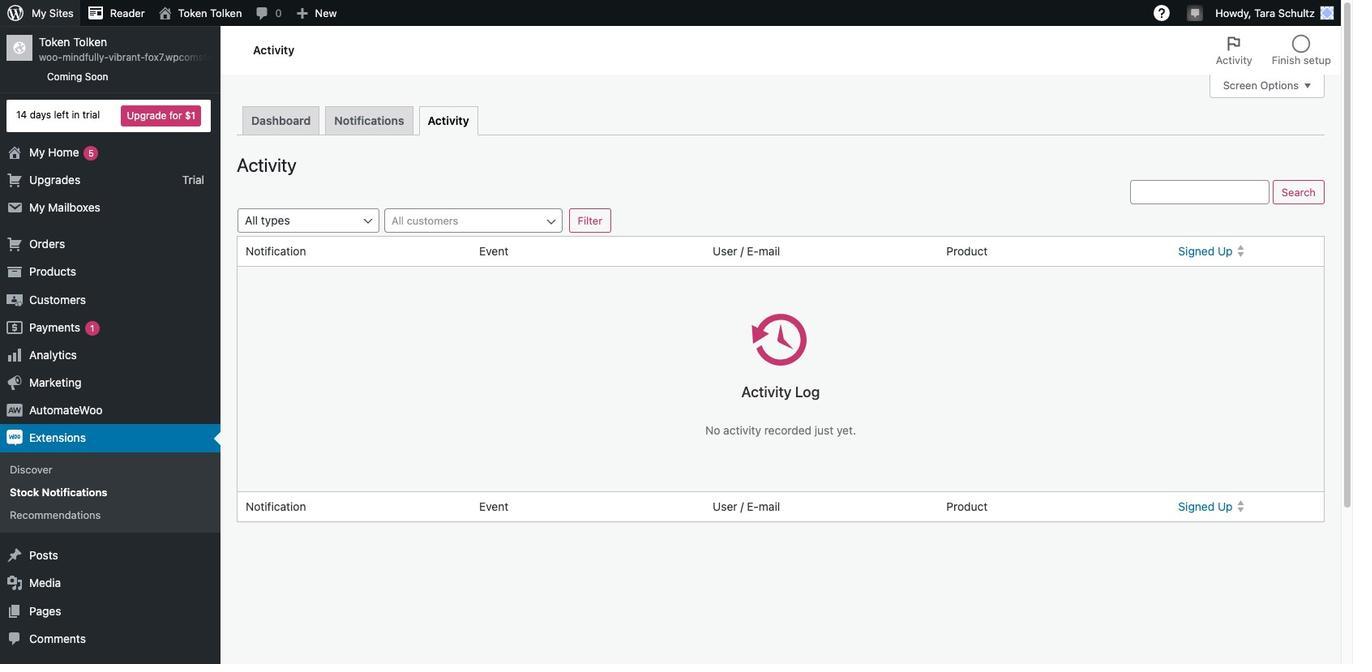Task type: locate. For each thing, give the bounding box(es) containing it.
e-
[[747, 244, 759, 258], [747, 500, 759, 513]]

activity
[[253, 43, 295, 56], [1216, 54, 1253, 66], [428, 113, 469, 127], [237, 154, 297, 176], [742, 384, 792, 401]]

user for 2nd signed up link from the bottom
[[713, 244, 738, 258]]

2 vertical spatial my
[[29, 200, 45, 214]]

2 notification from the top
[[246, 500, 306, 513]]

1 e- from the top
[[747, 244, 759, 258]]

0 vertical spatial notification
[[246, 244, 306, 258]]

2 mail from the top
[[759, 500, 780, 513]]

token up woo-
[[39, 35, 70, 49]]

comments link
[[0, 625, 221, 653]]

my inside my sites link
[[32, 6, 46, 19]]

1 mail from the top
[[759, 244, 780, 258]]

1 vertical spatial e-
[[747, 500, 759, 513]]

tolken inside toolbar "navigation"
[[210, 6, 242, 19]]

1 vertical spatial mail
[[759, 500, 780, 513]]

notification image
[[1189, 6, 1202, 19]]

user
[[713, 244, 738, 258], [713, 500, 738, 513]]

notifications
[[334, 113, 404, 127], [42, 486, 107, 499]]

token for token tolken
[[178, 6, 207, 19]]

tolken
[[210, 6, 242, 19], [73, 35, 107, 49]]

1 vertical spatial user / e-mail
[[713, 500, 780, 513]]

1 horizontal spatial token
[[178, 6, 207, 19]]

activity up screen
[[1216, 54, 1253, 66]]

screen options button
[[1209, 74, 1325, 98]]

my down upgrades
[[29, 200, 45, 214]]

notifications link
[[325, 106, 413, 134]]

woo-
[[39, 51, 62, 63]]

0 horizontal spatial token
[[39, 35, 70, 49]]

0 horizontal spatial notifications
[[42, 486, 107, 499]]

user / e-mail for 2nd signed up link from the top
[[713, 500, 780, 513]]

home
[[48, 145, 79, 159]]

event
[[479, 244, 509, 258], [479, 500, 509, 513]]

recommendations
[[10, 508, 101, 521]]

token up fox7.wpcomstaging.com
[[178, 6, 207, 19]]

up for 2nd signed up link from the bottom
[[1218, 244, 1233, 258]]

orders
[[29, 237, 65, 251]]

1 vertical spatial notifications
[[42, 486, 107, 499]]

tolken left 0 link
[[210, 6, 242, 19]]

2 user / e-mail from the top
[[713, 500, 780, 513]]

notifications up the recommendations
[[42, 486, 107, 499]]

1 / from the top
[[741, 244, 744, 258]]

discover link
[[0, 458, 221, 481]]

None search field
[[1130, 180, 1270, 205]]

1 up from the top
[[1218, 244, 1233, 258]]

1 event from the top
[[479, 244, 509, 258]]

product for 2nd signed up link from the bottom
[[946, 244, 988, 258]]

mail
[[759, 244, 780, 258], [759, 500, 780, 513]]

activity up no activity recorded just yet.
[[742, 384, 792, 401]]

sites
[[49, 6, 74, 19]]

upgrade for $1 button
[[121, 105, 201, 126]]

activity down the dashboard link
[[237, 154, 297, 176]]

/
[[741, 244, 744, 258], [741, 500, 744, 513]]

0 horizontal spatial tolken
[[73, 35, 107, 49]]

payments 1
[[29, 320, 94, 334]]

tolken up mindfully-
[[73, 35, 107, 49]]

2 / from the top
[[741, 500, 744, 513]]

trial
[[82, 109, 100, 121]]

activity right notifications link
[[428, 113, 469, 127]]

howdy, tara schultz
[[1216, 6, 1315, 19]]

1 vertical spatial notification
[[246, 500, 306, 513]]

2 e- from the top
[[747, 500, 759, 513]]

fox7.wpcomstaging.com
[[145, 51, 255, 63]]

signed
[[1178, 244, 1215, 258], [1178, 500, 1215, 513]]

2 product from the top
[[946, 500, 988, 513]]

my inside my mailboxes link
[[29, 200, 45, 214]]

token tolken
[[178, 6, 242, 19]]

user / e-mail for 2nd signed up link from the bottom
[[713, 244, 780, 258]]

orders link
[[0, 230, 221, 258]]

$1
[[185, 109, 195, 121]]

my for my sites
[[32, 6, 46, 19]]

tolken inside token tolken woo-mindfully-vibrant-fox7.wpcomstaging.com coming soon
[[73, 35, 107, 49]]

1 vertical spatial user
[[713, 500, 738, 513]]

my sites
[[32, 6, 74, 19]]

activity log
[[742, 384, 820, 401]]

my for my home 5
[[29, 145, 45, 159]]

left
[[54, 109, 69, 121]]

products
[[29, 265, 76, 278]]

0
[[275, 6, 282, 19]]

1 vertical spatial my
[[29, 145, 45, 159]]

1 user from the top
[[713, 244, 738, 258]]

activity button
[[1206, 26, 1262, 75]]

2 user from the top
[[713, 500, 738, 513]]

recommendations link
[[0, 504, 221, 526]]

token tolken link
[[151, 0, 249, 26]]

0 vertical spatial notifications
[[334, 113, 404, 127]]

0 vertical spatial signed up link
[[1172, 237, 1324, 266]]

comments
[[29, 631, 86, 645]]

stock notifications
[[10, 486, 107, 499]]

0 vertical spatial event
[[479, 244, 509, 258]]

1 vertical spatial signed up link
[[1172, 492, 1324, 521]]

1 vertical spatial signed
[[1178, 500, 1215, 513]]

None submit
[[1273, 180, 1325, 205], [569, 209, 611, 233], [1273, 180, 1325, 205], [569, 209, 611, 233]]

tab list
[[1206, 26, 1341, 75]]

options
[[1260, 79, 1299, 92]]

tolken for token tolken
[[210, 6, 242, 19]]

2 signed up from the top
[[1178, 500, 1233, 513]]

log
[[795, 384, 820, 401]]

all customers
[[392, 214, 458, 227]]

marketing
[[29, 375, 81, 389]]

token inside token tolken woo-mindfully-vibrant-fox7.wpcomstaging.com coming soon
[[39, 35, 70, 49]]

2 event from the top
[[479, 500, 509, 513]]

1 horizontal spatial tolken
[[210, 6, 242, 19]]

my left home
[[29, 145, 45, 159]]

recorded
[[764, 423, 812, 437]]

notification
[[246, 244, 306, 258], [246, 500, 306, 513]]

no activity recorded just yet.
[[705, 423, 856, 437]]

token inside 'token tolken' link
[[178, 6, 207, 19]]

notifications left "activity" link
[[334, 113, 404, 127]]

1 vertical spatial token
[[39, 35, 70, 49]]

0 vertical spatial e-
[[747, 244, 759, 258]]

0 vertical spatial product
[[946, 244, 988, 258]]

0 vertical spatial token
[[178, 6, 207, 19]]

0 vertical spatial user / e-mail
[[713, 244, 780, 258]]

1 vertical spatial up
[[1218, 500, 1233, 513]]

1 vertical spatial tolken
[[73, 35, 107, 49]]

1 signed up from the top
[[1178, 244, 1233, 258]]

0 vertical spatial user
[[713, 244, 738, 258]]

0 vertical spatial up
[[1218, 244, 1233, 258]]

days
[[30, 109, 51, 121]]

0 vertical spatial signed up
[[1178, 244, 1233, 258]]

1 vertical spatial event
[[479, 500, 509, 513]]

5
[[88, 147, 94, 158]]

howdy,
[[1216, 6, 1252, 19]]

customers
[[407, 214, 458, 227]]

upgrade for $1
[[127, 109, 195, 121]]

signed up link
[[1172, 237, 1324, 266], [1172, 492, 1324, 521]]

my left the sites
[[32, 6, 46, 19]]

0 vertical spatial signed
[[1178, 244, 1215, 258]]

my
[[32, 6, 46, 19], [29, 145, 45, 159], [29, 200, 45, 214]]

2 up from the top
[[1218, 500, 1233, 513]]

1 vertical spatial product
[[946, 500, 988, 513]]

upgrades
[[29, 173, 80, 186]]

media link
[[0, 570, 221, 597]]

product
[[946, 244, 988, 258], [946, 500, 988, 513]]

1 vertical spatial signed up
[[1178, 500, 1233, 513]]

0 vertical spatial mail
[[759, 244, 780, 258]]

user / e-mail
[[713, 244, 780, 258], [713, 500, 780, 513]]

/ for 2nd signed up link from the bottom
[[741, 244, 744, 258]]

1 horizontal spatial notifications
[[334, 113, 404, 127]]

0 vertical spatial /
[[741, 244, 744, 258]]

1 user / e-mail from the top
[[713, 244, 780, 258]]

dashboard link
[[242, 106, 320, 134]]

1 notification from the top
[[246, 244, 306, 258]]

user for 2nd signed up link from the top
[[713, 500, 738, 513]]

notification for 2nd signed up link from the top
[[246, 500, 306, 513]]

1 product from the top
[[946, 244, 988, 258]]

0 vertical spatial my
[[32, 6, 46, 19]]

automatewoo
[[29, 403, 103, 417]]

event for 2nd signed up link from the top
[[479, 500, 509, 513]]

trial
[[182, 173, 204, 186]]

0 vertical spatial tolken
[[210, 6, 242, 19]]

tara
[[1255, 6, 1276, 19]]

1 vertical spatial /
[[741, 500, 744, 513]]



Task type: describe. For each thing, give the bounding box(es) containing it.
14 days left in trial
[[16, 109, 100, 121]]

tolken for token tolken woo-mindfully-vibrant-fox7.wpcomstaging.com coming soon
[[73, 35, 107, 49]]

screen options
[[1223, 79, 1299, 92]]

1 signed from the top
[[1178, 244, 1215, 258]]

/ for 2nd signed up link from the top
[[741, 500, 744, 513]]

discover
[[10, 463, 52, 476]]

customers link
[[0, 286, 221, 314]]

finish
[[1272, 54, 1301, 66]]

activity
[[723, 423, 761, 437]]

marketing link
[[0, 369, 221, 397]]

analytics
[[29, 348, 77, 362]]

posts link
[[0, 542, 221, 570]]

token tolken woo-mindfully-vibrant-fox7.wpcomstaging.com coming soon
[[39, 35, 255, 83]]

upgrade
[[127, 109, 167, 121]]

for
[[169, 109, 182, 121]]

yet.
[[837, 423, 856, 437]]

extensions link
[[0, 424, 221, 452]]

finish setup
[[1272, 54, 1331, 66]]

dashboard
[[251, 113, 311, 127]]

just
[[815, 423, 834, 437]]

my sites link
[[0, 0, 80, 26]]

notification for 2nd signed up link from the bottom
[[246, 244, 306, 258]]

setup
[[1304, 54, 1331, 66]]

new link
[[288, 0, 343, 26]]

my mailboxes
[[29, 200, 100, 214]]

media
[[29, 576, 61, 590]]

all
[[392, 214, 404, 227]]

tab list containing activity
[[1206, 26, 1341, 75]]

no
[[705, 423, 720, 437]]

1
[[90, 322, 94, 333]]

e- for 2nd signed up link from the bottom
[[747, 244, 759, 258]]

reader
[[110, 6, 145, 19]]

activity inside button
[[1216, 54, 1253, 66]]

up for 2nd signed up link from the top
[[1218, 500, 1233, 513]]

All customers field
[[384, 209, 563, 233]]

activity down "0"
[[253, 43, 295, 56]]

event for 2nd signed up link from the bottom
[[479, 244, 509, 258]]

payments
[[29, 320, 80, 334]]

vibrant-
[[109, 51, 145, 63]]

1 signed up link from the top
[[1172, 237, 1324, 266]]

2 signed from the top
[[1178, 500, 1215, 513]]

coming
[[47, 71, 82, 83]]

schultz
[[1278, 6, 1315, 19]]

my for my mailboxes
[[29, 200, 45, 214]]

soon
[[85, 71, 108, 83]]

extensions
[[29, 431, 86, 445]]

pages
[[29, 604, 61, 618]]

notifications inside main menu navigation
[[42, 486, 107, 499]]

my home 5
[[29, 145, 94, 159]]

analytics link
[[0, 341, 221, 369]]

activity link
[[419, 106, 478, 135]]

posts
[[29, 548, 58, 562]]

token for token tolken woo-mindfully-vibrant-fox7.wpcomstaging.com coming soon
[[39, 35, 70, 49]]

2 signed up link from the top
[[1172, 492, 1324, 521]]

e- for 2nd signed up link from the top
[[747, 500, 759, 513]]

my mailboxes link
[[0, 194, 221, 221]]

finish setup button
[[1262, 26, 1341, 75]]

toolbar navigation
[[0, 0, 1341, 29]]

main menu navigation
[[0, 26, 255, 664]]

stock
[[10, 486, 39, 499]]

mailboxes
[[48, 200, 100, 214]]

automatewoo link
[[0, 397, 221, 424]]

customers
[[29, 292, 86, 306]]

14
[[16, 109, 27, 121]]

reader link
[[80, 0, 151, 26]]

products link
[[0, 258, 221, 286]]

in
[[72, 109, 80, 121]]

screen
[[1223, 79, 1258, 92]]

product for 2nd signed up link from the top
[[946, 500, 988, 513]]

pages link
[[0, 597, 221, 625]]

stock notifications link
[[0, 481, 221, 504]]

0 link
[[249, 0, 288, 26]]

All customers text field
[[385, 210, 562, 232]]

mindfully-
[[62, 51, 109, 63]]

new
[[315, 6, 337, 19]]



Task type: vqa. For each thing, say whether or not it's contained in the screenshot.


